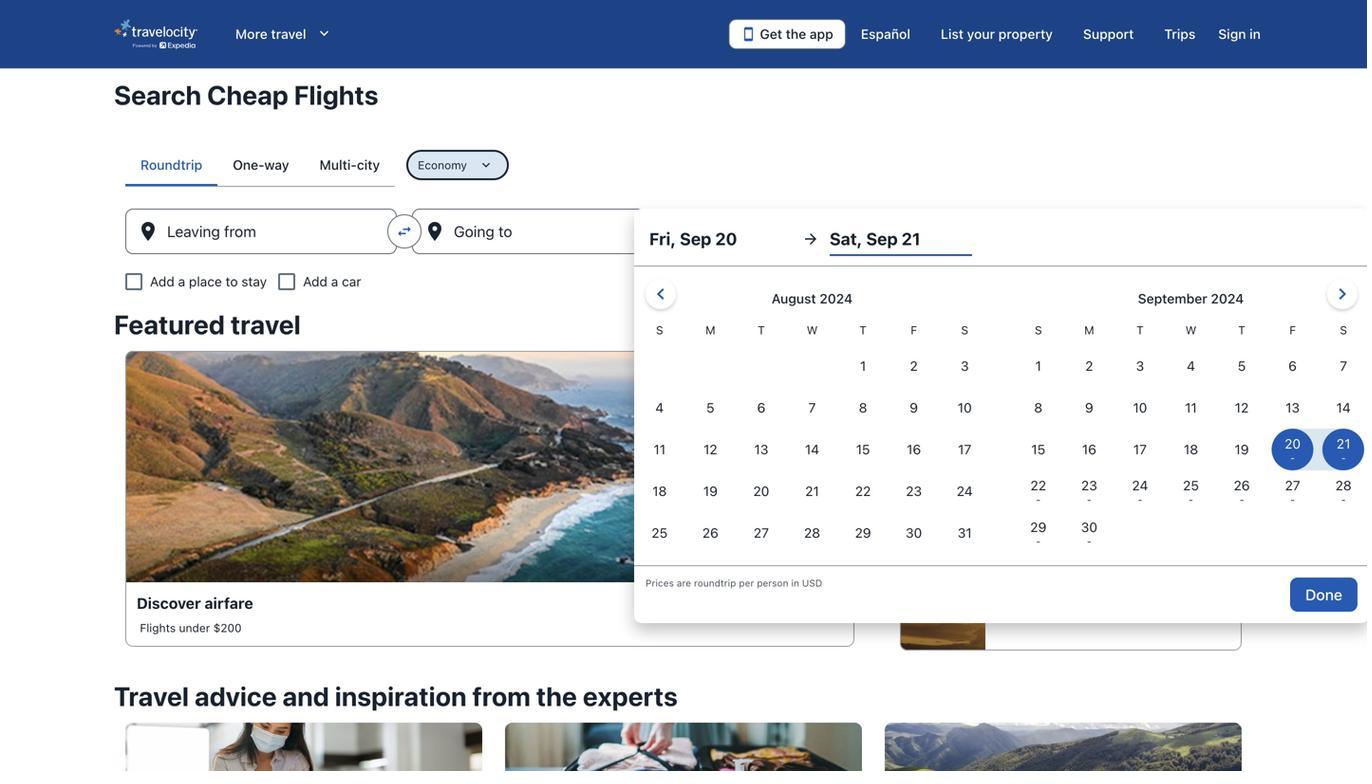 Task type: vqa. For each thing, say whether or not it's contained in the screenshot.
"UNITED" within sunnyvale united states of america
no



Task type: locate. For each thing, give the bounding box(es) containing it.
from
[[472, 681, 531, 713]]

discover
[[137, 595, 201, 613]]

1 horizontal spatial w
[[1186, 324, 1197, 337]]

1 horizontal spatial 2024
[[1211, 291, 1244, 307]]

20
[[715, 229, 737, 249], [768, 230, 786, 248]]

main content
[[0, 68, 1367, 772]]

1 m from the left
[[706, 324, 716, 337]]

fri,
[[649, 229, 676, 249]]

list your property link
[[926, 17, 1068, 51]]

f
[[911, 324, 917, 337], [1290, 324, 1296, 337]]

1 w from the left
[[807, 324, 818, 337]]

a left the place
[[178, 274, 185, 290]]

1 s from the left
[[656, 324, 663, 337]]

2024 right september
[[1211, 291, 1244, 307]]

0 horizontal spatial a
[[178, 274, 185, 290]]

in
[[1250, 26, 1261, 42], [791, 578, 799, 589]]

travel
[[114, 681, 189, 713]]

1 horizontal spatial 20
[[768, 230, 786, 248]]

0 horizontal spatial f
[[911, 324, 917, 337]]

1 vertical spatial the
[[536, 681, 577, 713]]

0 vertical spatial in
[[1250, 26, 1261, 42]]

travel right more
[[271, 26, 306, 42]]

0 vertical spatial to
[[226, 274, 238, 290]]

main content containing search cheap flights
[[0, 68, 1367, 772]]

w down "august 2024"
[[807, 324, 818, 337]]

in left usd
[[791, 578, 799, 589]]

stay
[[241, 274, 267, 290]]

sep
[[680, 229, 711, 249], [866, 229, 898, 249], [737, 230, 764, 248], [800, 230, 827, 248]]

0 horizontal spatial and
[[282, 681, 329, 713]]

under
[[179, 622, 210, 635]]

fri, sep 20 button
[[649, 222, 792, 256]]

the right from
[[536, 681, 577, 713]]

21 right "-"
[[831, 230, 847, 248]]

add
[[150, 274, 174, 290], [303, 274, 327, 290]]

sep right fri,
[[680, 229, 711, 249]]

a
[[178, 274, 185, 290], [331, 274, 338, 290]]

1 horizontal spatial flights
[[294, 79, 378, 111]]

2 horizontal spatial to
[[1060, 386, 1075, 404]]

0 horizontal spatial 2024
[[820, 291, 853, 307]]

flights
[[294, 79, 378, 111], [140, 622, 176, 635]]

2 a from the left
[[331, 274, 338, 290]]

flights down discover
[[140, 622, 176, 635]]

4 t from the left
[[1238, 324, 1246, 337]]

tab list
[[125, 144, 395, 186]]

1 add from the left
[[150, 274, 174, 290]]

add a place to stay
[[150, 274, 267, 290]]

featured travel region
[[103, 298, 1265, 670]]

0 horizontal spatial to
[[226, 274, 238, 290]]

a left car
[[331, 274, 338, 290]]

place
[[189, 274, 222, 290]]

inspiration
[[335, 681, 467, 713]]

0 vertical spatial travel
[[271, 26, 306, 42]]

0 vertical spatial and
[[1181, 386, 1208, 404]]

favorite
[[1053, 447, 1093, 460]]

20 right fri,
[[715, 229, 737, 249]]

1 horizontal spatial f
[[1290, 324, 1296, 337]]

app
[[810, 26, 833, 42]]

travel
[[271, 26, 306, 42], [231, 309, 301, 340]]

are right prices
[[677, 578, 691, 589]]

m up get in the right of the page
[[1084, 324, 1094, 337]]

2 w from the left
[[1186, 324, 1197, 337]]

travel inside "featured travel" region
[[231, 309, 301, 340]]

your down on
[[1026, 447, 1050, 460]]

m down 'fri, sep 20' button
[[706, 324, 716, 337]]

20 left "-"
[[768, 230, 786, 248]]

1 vertical spatial your
[[1026, 447, 1050, 460]]

featured travel
[[114, 309, 301, 340]]

support
[[1083, 26, 1134, 42]]

w
[[807, 324, 818, 337], [1186, 324, 1197, 337]]

travel down stay
[[231, 309, 301, 340]]

american
[[1044, 432, 1094, 445]]

more
[[235, 26, 268, 42]]

-
[[790, 230, 796, 248]]

21 right sat,
[[902, 229, 921, 249]]

1 f from the left
[[911, 324, 917, 337]]

featured
[[114, 309, 225, 340]]

3 t from the left
[[1137, 324, 1144, 337]]

travelocity logo image
[[114, 19, 197, 49]]

1 vertical spatial travel
[[231, 309, 301, 340]]

cheap
[[207, 79, 288, 111]]

español button
[[846, 17, 926, 51]]

flights inside discover airfare flights under $200
[[140, 622, 176, 635]]

are
[[1051, 542, 1074, 560], [677, 578, 691, 589]]

1 vertical spatial flights
[[140, 622, 176, 635]]

august
[[772, 291, 816, 307]]

economy button
[[407, 150, 509, 180]]

0 vertical spatial the
[[786, 26, 806, 42]]

0 horizontal spatial the
[[536, 681, 577, 713]]

prices
[[646, 578, 674, 589]]

1 vertical spatial to
[[1060, 386, 1075, 404]]

get
[[1079, 386, 1103, 404]]

t
[[758, 324, 765, 337], [860, 324, 867, 337], [1137, 324, 1144, 337], [1238, 324, 1246, 337]]

sat, sep 21 button
[[830, 222, 972, 256]]

1 horizontal spatial and
[[1181, 386, 1208, 404]]

prices are roundtrip per person in usd done
[[646, 578, 1343, 604]]

w for september
[[1186, 324, 1197, 337]]

and up the "deals"
[[1181, 386, 1208, 404]]

flights for search cheap flights
[[294, 79, 378, 111]]

1 horizontal spatial a
[[331, 274, 338, 290]]

airlines
[[1098, 432, 1137, 445]]

1 horizontal spatial 21
[[902, 229, 921, 249]]

trips link
[[1149, 17, 1211, 51]]

0 horizontal spatial w
[[807, 324, 818, 337]]

1 vertical spatial and
[[282, 681, 329, 713]]

tab list containing roundtrip
[[125, 144, 395, 186]]

to left stay
[[226, 274, 238, 290]]

2024 for september 2024
[[1211, 291, 1244, 307]]

up!
[[1060, 561, 1084, 579]]

in right sign
[[1250, 26, 1261, 42]]

your
[[967, 26, 995, 42], [1026, 447, 1050, 460]]

1 horizontal spatial your
[[1026, 447, 1050, 460]]

are inside things are looking up—and booking up!
[[1051, 542, 1074, 560]]

1 vertical spatial are
[[677, 578, 691, 589]]

2 m from the left
[[1084, 324, 1094, 337]]

2 vertical spatial to
[[997, 447, 1008, 460]]

your right list
[[967, 26, 995, 42]]

and inside region
[[282, 681, 329, 713]]

0 horizontal spatial 21
[[831, 230, 847, 248]]

things
[[997, 542, 1047, 560]]

discover airfare flights under $200
[[137, 595, 253, 635]]

trips
[[1164, 26, 1196, 42]]

away—up
[[1107, 386, 1177, 404]]

economy
[[418, 159, 467, 172]]

support link
[[1068, 17, 1149, 51]]

1 horizontal spatial the
[[786, 26, 806, 42]]

3 s from the left
[[1035, 324, 1042, 337]]

and
[[1181, 386, 1208, 404], [282, 681, 329, 713]]

2 f from the left
[[1290, 324, 1296, 337]]

sweet
[[1159, 432, 1190, 445]]

it's time to get away—up and away! book on american airlines for sweet deals to all your favorite destinations
[[997, 386, 1222, 460]]

deals
[[1193, 432, 1222, 445]]

up—and
[[1136, 542, 1195, 560]]

add left the place
[[150, 274, 174, 290]]

1 horizontal spatial in
[[1250, 26, 1261, 42]]

0 horizontal spatial flights
[[140, 622, 176, 635]]

0 horizontal spatial add
[[150, 274, 174, 290]]

destinations
[[1097, 447, 1162, 460]]

w down september 2024
[[1186, 324, 1197, 337]]

time
[[1024, 386, 1056, 404]]

2024 right august
[[820, 291, 853, 307]]

1 horizontal spatial add
[[303, 274, 327, 290]]

are up up! at right
[[1051, 542, 1074, 560]]

travel advice and inspiration from the experts region
[[103, 670, 1265, 772]]

are inside prices are roundtrip per person in usd done
[[677, 578, 691, 589]]

a for car
[[331, 274, 338, 290]]

2 2024 from the left
[[1211, 291, 1244, 307]]

0 vertical spatial are
[[1051, 542, 1074, 560]]

the
[[786, 26, 806, 42], [536, 681, 577, 713]]

0 horizontal spatial are
[[677, 578, 691, 589]]

1 vertical spatial in
[[791, 578, 799, 589]]

1 2024 from the left
[[820, 291, 853, 307]]

1 horizontal spatial are
[[1051, 542, 1074, 560]]

m
[[706, 324, 716, 337], [1084, 324, 1094, 337]]

0 vertical spatial your
[[967, 26, 995, 42]]

and right advice
[[282, 681, 329, 713]]

per
[[739, 578, 754, 589]]

advice
[[195, 681, 277, 713]]

1 horizontal spatial m
[[1084, 324, 1094, 337]]

2 add from the left
[[303, 274, 327, 290]]

0 vertical spatial flights
[[294, 79, 378, 111]]

one-way link
[[218, 144, 304, 186]]

flights for discover airfare flights under $200
[[140, 622, 176, 635]]

looking
[[1078, 542, 1132, 560]]

0 horizontal spatial in
[[791, 578, 799, 589]]

2 t from the left
[[860, 324, 867, 337]]

sat, sep 21
[[830, 229, 921, 249]]

travel inside more travel dropdown button
[[271, 26, 306, 42]]

to left all
[[997, 447, 1008, 460]]

way
[[264, 157, 289, 173]]

s
[[656, 324, 663, 337], [961, 324, 968, 337], [1035, 324, 1042, 337], [1340, 324, 1347, 337]]

0 horizontal spatial your
[[967, 26, 995, 42]]

flights up multi-
[[294, 79, 378, 111]]

0 horizontal spatial m
[[706, 324, 716, 337]]

add left car
[[303, 274, 327, 290]]

more travel
[[235, 26, 306, 42]]

sat,
[[830, 229, 862, 249]]

to left get in the right of the page
[[1060, 386, 1075, 404]]

roundtrip
[[141, 157, 202, 173]]

1 a from the left
[[178, 274, 185, 290]]

multi-
[[320, 157, 357, 173]]

w for august
[[807, 324, 818, 337]]

the right get on the right top of the page
[[786, 26, 806, 42]]

2024
[[820, 291, 853, 307], [1211, 291, 1244, 307]]

1 t from the left
[[758, 324, 765, 337]]

sign
[[1218, 26, 1246, 42]]

4 s from the left
[[1340, 324, 1347, 337]]

get the app link
[[729, 19, 846, 49]]



Task type: describe. For each thing, give the bounding box(es) containing it.
add a car
[[303, 274, 361, 290]]

list your property
[[941, 26, 1053, 42]]

1 horizontal spatial to
[[997, 447, 1008, 460]]

fri, sep 20
[[649, 229, 737, 249]]

for
[[1140, 432, 1155, 445]]

travel advice and inspiration from the experts
[[114, 681, 678, 713]]

on
[[1027, 432, 1041, 445]]

done
[[1305, 586, 1343, 604]]

sep 20 - sep 21 button
[[695, 209, 941, 254]]

more travel button
[[220, 17, 348, 51]]

get the app
[[760, 26, 833, 42]]

in inside prices are roundtrip per person in usd done
[[791, 578, 799, 589]]

property
[[999, 26, 1053, 42]]

away!
[[997, 405, 1040, 423]]

swap origin and destination values image
[[396, 223, 413, 240]]

multi-city link
[[304, 144, 395, 186]]

español
[[861, 26, 911, 42]]

sep left "-"
[[737, 230, 764, 248]]

roundtrip link
[[125, 144, 218, 186]]

your inside it's time to get away—up and away! book on american airlines for sweet deals to all your favorite destinations
[[1026, 447, 1050, 460]]

travel for more travel
[[271, 26, 306, 42]]

experts
[[583, 681, 678, 713]]

book
[[997, 432, 1024, 445]]

m for august 2024
[[706, 324, 716, 337]]

m for september 2024
[[1084, 324, 1094, 337]]

usd
[[802, 578, 822, 589]]

sep 20 - sep 21
[[737, 230, 847, 248]]

a for place
[[178, 274, 185, 290]]

the inside region
[[536, 681, 577, 713]]

in inside dropdown button
[[1250, 26, 1261, 42]]

get
[[760, 26, 782, 42]]

next month image
[[1331, 283, 1354, 306]]

2 s from the left
[[961, 324, 968, 337]]

list
[[941, 26, 964, 42]]

sign in button
[[1211, 17, 1268, 51]]

one-
[[233, 157, 264, 173]]

search cheap flights
[[114, 79, 378, 111]]

are for prices
[[677, 578, 691, 589]]

done button
[[1290, 578, 1358, 612]]

september
[[1138, 291, 1208, 307]]

f for august 2024
[[911, 324, 917, 337]]

add for add a car
[[303, 274, 327, 290]]

your inside list your property link
[[967, 26, 995, 42]]

previous month image
[[649, 283, 672, 306]]

download the app button image
[[741, 27, 756, 42]]

booking
[[997, 561, 1056, 579]]

person
[[757, 578, 789, 589]]

sep right sat,
[[866, 229, 898, 249]]

multi-city
[[320, 157, 380, 173]]

search
[[114, 79, 201, 111]]

one-way
[[233, 157, 289, 173]]

airfare
[[205, 595, 253, 613]]

car
[[342, 274, 361, 290]]

0 horizontal spatial 20
[[715, 229, 737, 249]]

2024 for august 2024
[[820, 291, 853, 307]]

sep right "-"
[[800, 230, 827, 248]]

f for september 2024
[[1290, 324, 1296, 337]]

august 2024
[[772, 291, 853, 307]]

all
[[1011, 447, 1023, 460]]

september 2024
[[1138, 291, 1244, 307]]

add for add a place to stay
[[150, 274, 174, 290]]

sign in
[[1218, 26, 1261, 42]]

and inside it's time to get away—up and away! book on american airlines for sweet deals to all your favorite destinations
[[1181, 386, 1208, 404]]

city
[[357, 157, 380, 173]]

$200
[[213, 622, 242, 635]]

travel for featured travel
[[231, 309, 301, 340]]

it's
[[997, 386, 1020, 404]]

are for things
[[1051, 542, 1074, 560]]

things are looking up—and booking up!
[[997, 542, 1195, 579]]

roundtrip
[[694, 578, 736, 589]]



